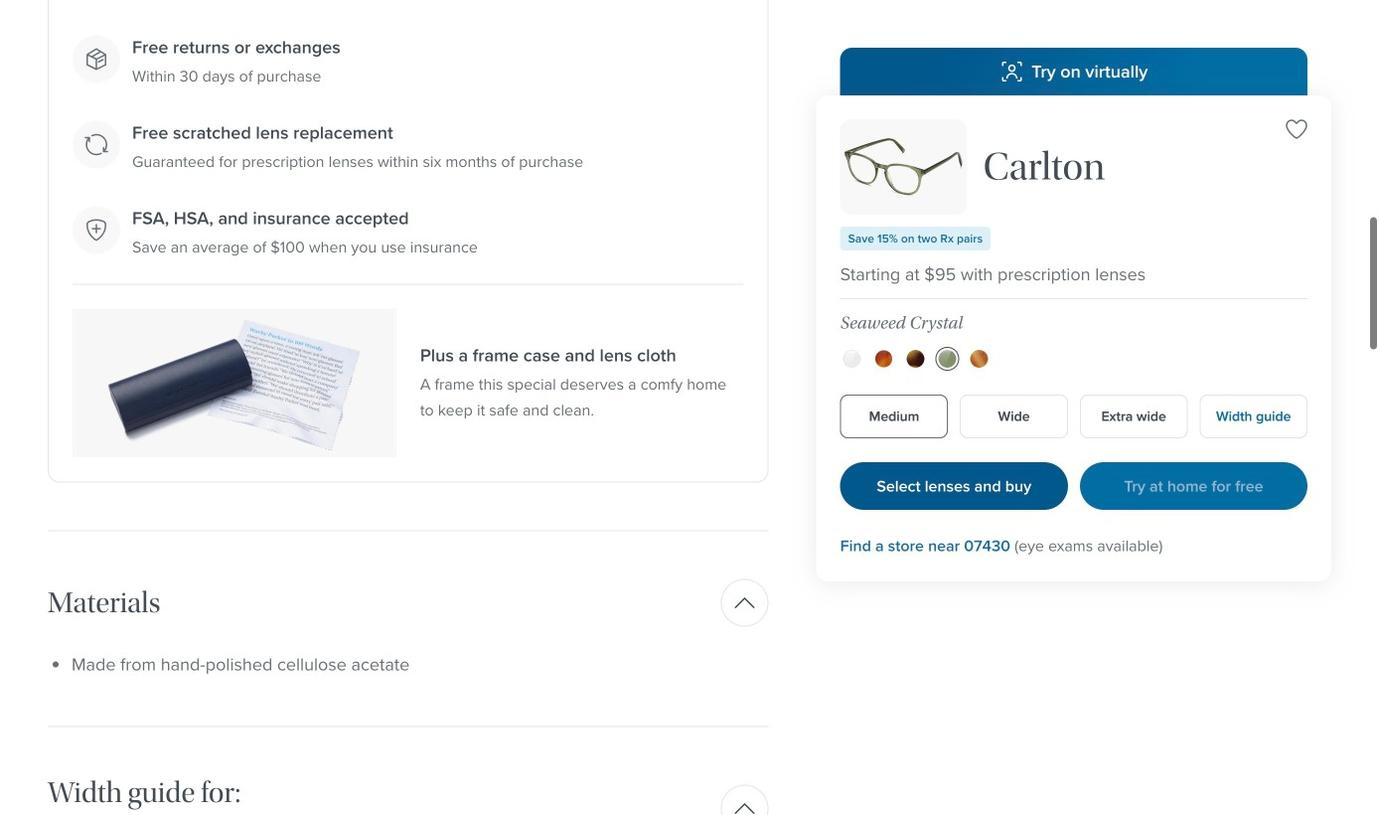 Task type: vqa. For each thing, say whether or not it's contained in the screenshot.
seaweed crystal "icon"
yes



Task type: describe. For each thing, give the bounding box(es) containing it.
ristretto-tortoise button
[[907, 350, 925, 368]]

crystal button
[[844, 350, 862, 368]]

maple-tortoise button
[[875, 350, 893, 368]]

frame angle image image
[[841, 119, 968, 215]]



Task type: locate. For each thing, give the bounding box(es) containing it.
seaweed-crystal button
[[939, 350, 957, 368]]

sequoia-tortoise button
[[971, 350, 989, 368]]

seaweed crystal image
[[939, 350, 957, 368]]

style options for carlton option group
[[841, 347, 1308, 371]]



